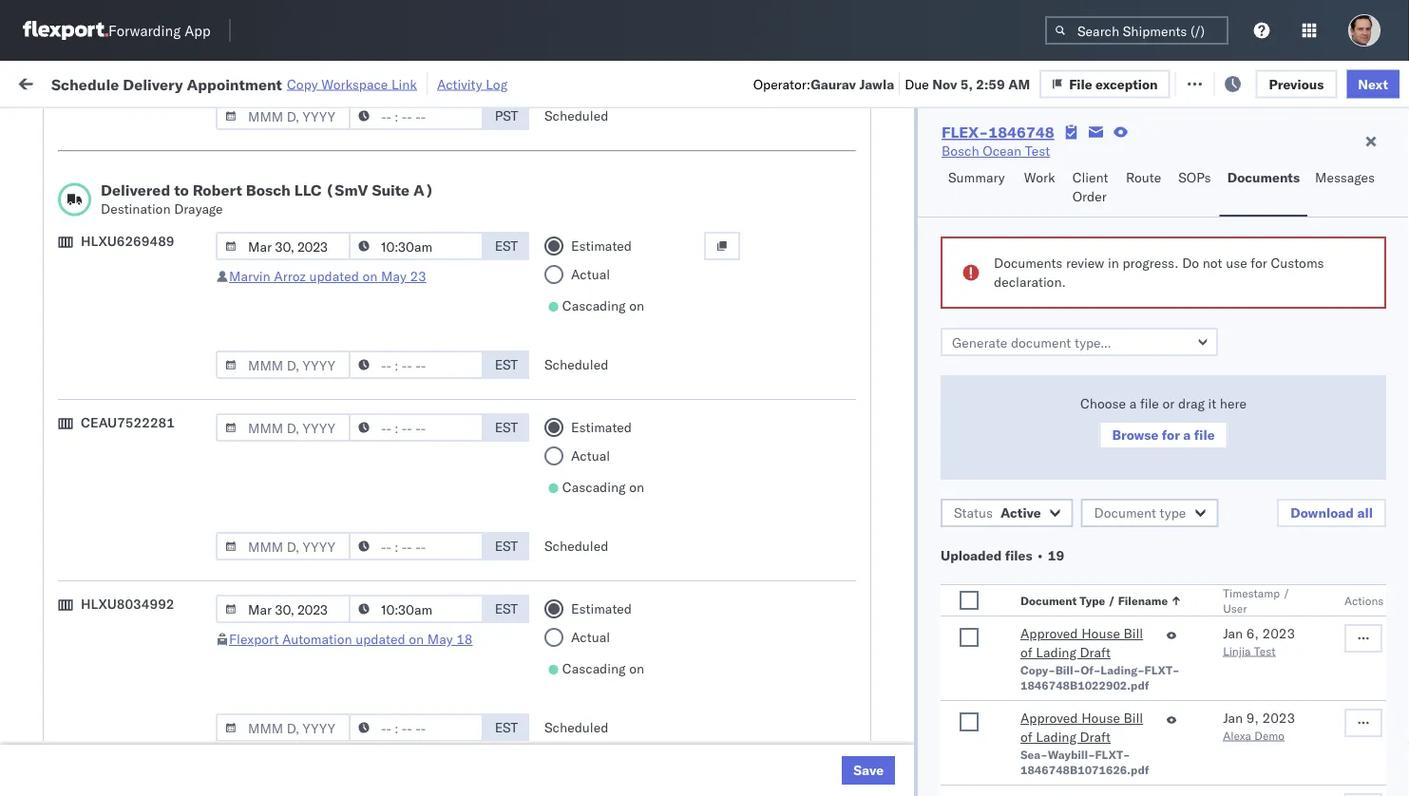 Task type: locate. For each thing, give the bounding box(es) containing it.
0 vertical spatial cascading
[[563, 297, 626, 314]]

1 vertical spatial upload customs clearance documents link
[[44, 723, 270, 761]]

1 2:59 am edt, nov 5, 2022 from the top
[[306, 191, 473, 207]]

pm up flexport automation updated on may 18 button
[[346, 609, 367, 625]]

1 vertical spatial 2:59 am edt, nov 5, 2022
[[306, 232, 473, 249]]

of
[[1021, 644, 1033, 661], [1021, 729, 1033, 746]]

1 vertical spatial 2130387
[[1090, 651, 1148, 667]]

18
[[456, 631, 473, 648]]

1 fcl from the top
[[624, 232, 648, 249]]

0 vertical spatial 2130387
[[1090, 609, 1148, 625]]

mmm d, yyyy text field down automation
[[216, 714, 351, 742]]

0 vertical spatial upload customs clearance documents
[[44, 347, 208, 383]]

scheduled for hlxu6269489
[[545, 356, 609, 373]]

1 horizontal spatial 9,
[[1247, 710, 1259, 727]]

0 vertical spatial document
[[1095, 505, 1157, 521]]

karl down uploaded files ∙ 19
[[992, 609, 1016, 625]]

11:30 pm est, jan 23, 2023 down 2:59 am est, jan 13, 2023
[[306, 609, 484, 625]]

am
[[1009, 75, 1030, 92], [338, 191, 360, 207], [338, 232, 360, 249], [338, 274, 360, 291], [338, 358, 360, 374], [338, 400, 360, 416], [338, 441, 360, 458], [338, 525, 360, 542], [338, 567, 360, 584], [338, 692, 360, 709]]

updated up "2:59 am est, jan 25, 2023"
[[356, 631, 405, 648]]

approved house bill of lading draft for jan 9, 2023
[[1021, 710, 1144, 746]]

mmm d, yyyy text field for 4th -- : -- -- text field from the bottom of the page
[[216, 413, 351, 442]]

flex-1889466 up flex-1893174
[[1049, 525, 1148, 542]]

0 horizontal spatial 9,
[[423, 358, 436, 374]]

0 vertical spatial of
[[1021, 644, 1033, 661]]

1 vertical spatial maeu9408431
[[1294, 651, 1391, 667]]

1 actual from the top
[[571, 266, 610, 283]]

2 pm from the top
[[346, 651, 367, 667]]

user
[[1223, 601, 1247, 615]]

of up sea-
[[1021, 729, 1033, 746]]

for inside button
[[1162, 427, 1180, 443]]

4 lhuu7894563, uetu5238478 from the top
[[1171, 525, 1365, 541]]

3 hlxu8 from the top
[[1373, 274, 1409, 290]]

14,
[[423, 400, 444, 416], [423, 441, 444, 458]]

4 uetu5238478 from the top
[[1273, 525, 1365, 541]]

9 resize handle column header from the left
[[1375, 147, 1398, 796]]

schedule pickup from los angeles, ca link down the destination in the left of the page
[[44, 221, 270, 259]]

schedule delivery appointment for 2:59 am edt, nov 5, 2022
[[44, 273, 234, 290]]

mmm d, yyyy text field for first -- : -- -- text field from the bottom of the page
[[216, 714, 351, 742]]

5 est from the top
[[495, 601, 518, 617]]

type
[[1160, 505, 1186, 521]]

1889466 down document type
[[1090, 525, 1148, 542]]

at
[[398, 74, 410, 90]]

1 vertical spatial house
[[1082, 710, 1120, 727]]

0 vertical spatial schedule delivery appointment link
[[44, 272, 234, 291]]

edt, left a)
[[363, 191, 393, 207]]

1 schedule delivery appointment from the top
[[44, 273, 234, 290]]

cascading on for marvin arroz updated on may 23
[[563, 297, 645, 314]]

2023
[[444, 567, 477, 584], [451, 609, 484, 625], [1263, 625, 1296, 642], [451, 651, 484, 667], [444, 692, 477, 709], [1263, 710, 1296, 727], [451, 734, 484, 751]]

operator:
[[753, 75, 811, 92]]

0 vertical spatial 2:59 am edt, nov 5, 2022
[[306, 191, 473, 207]]

2023 down --
[[1263, 710, 1296, 727]]

1 vertical spatial demo
[[1255, 729, 1285, 743]]

summary
[[949, 169, 1005, 186]]

1 vertical spatial lading
[[1036, 729, 1077, 746]]

schedule for schedule delivery appointment link associated with 11:30 pm est, jan 23, 2023
[[44, 608, 100, 624]]

ceau7522281, for 1st "upload customs clearance documents" link from the top of the page
[[1171, 357, 1269, 374]]

1 horizontal spatial document
[[1095, 505, 1157, 521]]

test123456
[[1294, 191, 1375, 207], [1294, 232, 1375, 249], [1294, 274, 1375, 291], [1294, 358, 1375, 374]]

lagerfeld down document type / filename on the right bottom of the page
[[1020, 609, 1076, 625]]

flex-2130387 for schedule pickup from rotterdam, netherlands
[[1049, 651, 1148, 667]]

2023 inside jan 9, 2023 alexa demo
[[1263, 710, 1296, 727]]

1 vertical spatial for
[[1251, 255, 1268, 271]]

2 vertical spatial edt,
[[363, 274, 393, 291]]

1 vertical spatial document
[[1021, 594, 1077, 608]]

upload customs clearance documents link down "schedule pickup from rotterdam, netherlands" "button"
[[44, 723, 270, 761]]

bosch inside the delivered to robert bosch llc (smv suite a) destination drayage
[[246, 181, 291, 200]]

11 fcl from the top
[[624, 651, 648, 667]]

4 hlxu6269489, from the top
[[1272, 316, 1369, 332]]

status
[[954, 505, 993, 521]]

angeles, for second schedule pickup from los angeles, ca link from the top of the page
[[204, 222, 256, 239]]

next button
[[1347, 70, 1400, 98]]

14, down -- : -- -- text box
[[423, 400, 444, 416]]

0 vertical spatial 14,
[[423, 400, 444, 416]]

abcdefg7845654 for confirm delivery
[[1294, 525, 1409, 542]]

2 ceau7522281, hlxu6269489, hlxu8 from the top
[[1171, 232, 1409, 249]]

client order
[[1073, 169, 1109, 205]]

uploaded
[[941, 547, 1002, 564]]

container numbers
[[1171, 148, 1222, 177]]

maeu9408431 for schedule delivery appointment
[[1294, 609, 1391, 625]]

vandelay
[[829, 692, 884, 709]]

ceau7522281, for second schedule pickup from los angeles, ca link from the top of the page
[[1171, 232, 1269, 249]]

schedule delivery appointment
[[44, 273, 234, 290], [44, 441, 234, 457], [44, 608, 234, 624]]

copy-
[[1021, 663, 1056, 677]]

schedule pickup from los angeles, ca link down the upload customs clearance documents button
[[44, 388, 270, 426]]

angeles, inside confirm pickup from los angeles, ca
[[196, 473, 249, 489]]

1 vertical spatial pm
[[346, 651, 367, 667]]

0 vertical spatial confirm
[[44, 473, 92, 489]]

destination
[[101, 201, 171, 217]]

schedule for schedule pickup from rotterdam, netherlands link
[[44, 640, 100, 657]]

browse for a file
[[1112, 427, 1215, 443]]

0 horizontal spatial may
[[381, 268, 407, 285]]

for for blocked,
[[181, 118, 197, 132]]

1 vertical spatial actual
[[571, 448, 610, 464]]

14, up 24,
[[423, 441, 444, 458]]

timestamp / user
[[1223, 586, 1290, 615]]

1 vertical spatial 11:30 pm est, jan 23, 2023
[[306, 651, 484, 667]]

7 ca from the top
[[44, 701, 62, 718]]

1 upload customs clearance documents from the top
[[44, 347, 208, 383]]

work inside button
[[1024, 169, 1056, 186]]

for for file
[[1162, 427, 1180, 443]]

2:59 am edt, nov 5, 2022 up 23
[[306, 232, 473, 249]]

1 vertical spatial estimated
[[571, 419, 632, 436]]

file exception
[[1086, 74, 1174, 90], [1069, 75, 1158, 92]]

1 vertical spatial edt,
[[363, 232, 393, 249]]

5, for second the schedule pickup from los angeles, ca button from the top of the page
[[424, 232, 437, 249]]

document inside 'document type' button
[[1095, 505, 1157, 521]]

cascading on
[[563, 297, 645, 314], [563, 479, 645, 496], [563, 661, 645, 677]]

document left the type
[[1095, 505, 1157, 521]]

draft for jan 9, 2023
[[1080, 729, 1111, 746]]

4 fcl from the top
[[624, 358, 648, 374]]

2 account from the top
[[926, 651, 977, 667]]

1 lhuu7894563, from the top
[[1171, 399, 1269, 416]]

5, up 23
[[424, 232, 437, 249]]

file
[[1140, 395, 1159, 412], [1195, 427, 1215, 443]]

0 vertical spatial updated
[[309, 268, 359, 285]]

0 vertical spatial 11:30
[[306, 609, 343, 625]]

schedule pickup from los angeles, ca down workitem button
[[44, 180, 256, 216]]

1 horizontal spatial /
[[1283, 586, 1290, 600]]

delivery down ceau7522281
[[103, 441, 152, 457]]

integration up vandelay in the right of the page
[[829, 651, 894, 667]]

2022 for first schedule pickup from los angeles, ca link from the top
[[440, 191, 473, 207]]

1 11:30 pm est, jan 23, 2023 from the top
[[306, 609, 484, 625]]

-- : -- -- text field down 13,
[[349, 595, 484, 623]]

None checkbox
[[960, 713, 979, 732]]

ca inside confirm pickup from los angeles, ca
[[44, 492, 62, 508]]

2:59 for schedule delivery appointment link related to 2:59 am edt, nov 5, 2022
[[306, 274, 335, 291]]

1 vertical spatial flexport
[[229, 631, 279, 648]]

2 vertical spatial 2:59 am edt, nov 5, 2022
[[306, 274, 473, 291]]

1 vertical spatial a
[[1184, 427, 1191, 443]]

2022
[[440, 191, 473, 207], [440, 232, 473, 249], [440, 274, 473, 291], [439, 358, 472, 374], [447, 400, 480, 416], [447, 441, 480, 458], [447, 525, 480, 542]]

1 schedule pickup from los angeles, ca from the top
[[44, 180, 256, 216]]

3 edt, from the top
[[363, 274, 393, 291]]

document for document type
[[1095, 505, 1157, 521]]

hlxu6269489, for 1st "upload customs clearance documents" link from the top of the page
[[1272, 357, 1369, 374]]

demo left bookings
[[758, 567, 794, 584]]

0 vertical spatial estimated
[[571, 238, 632, 254]]

3 gvcu5265864 from the top
[[1171, 734, 1265, 750]]

lading up waybill-
[[1036, 729, 1077, 746]]

schedule for schedule delivery appointment link related to 2:59 am est, dec 14, 2022
[[44, 441, 100, 457]]

3 ceau7522281, hlxu6269489, hlxu8 from the top
[[1171, 274, 1409, 290]]

dec down -- : -- -- text box
[[395, 400, 420, 416]]

numbers inside button
[[1364, 155, 1409, 170]]

3 schedule delivery appointment from the top
[[44, 608, 234, 624]]

1662119
[[1090, 692, 1148, 709]]

clearance down "schedule pickup from rotterdam, netherlands" "button"
[[147, 724, 208, 740]]

/ inside 'button'
[[1108, 594, 1115, 608]]

2 vertical spatial mmm d, yyyy text field
[[216, 532, 351, 561]]

0 vertical spatial actual
[[571, 266, 610, 283]]

test123456 for first schedule pickup from los angeles, ca link from the top
[[1294, 191, 1375, 207]]

schedule pickup from los angeles, ca down the upload customs clearance documents button
[[44, 389, 256, 425]]

demo inside jan 9, 2023 alexa demo
[[1255, 729, 1285, 743]]

2 scheduled from the top
[[545, 356, 609, 373]]

house down flex-1662119
[[1082, 710, 1120, 727]]

2 2:59 am edt, nov 5, 2022 from the top
[[306, 232, 473, 249]]

test123456 for second schedule pickup from los angeles, ca link from the top of the page
[[1294, 232, 1375, 249]]

2 flex-2130387 from the top
[[1049, 651, 1148, 667]]

MMM D, YYYY text field
[[216, 232, 351, 260], [216, 351, 351, 379], [216, 532, 351, 561]]

order
[[1073, 188, 1107, 205]]

flex-2130387 for schedule delivery appointment
[[1049, 609, 1148, 625]]

1 upload from the top
[[44, 347, 87, 364]]

bill down the 'filename' at the right
[[1124, 625, 1144, 642]]

0 vertical spatial file
[[1140, 395, 1159, 412]]

-
[[980, 609, 988, 625], [980, 651, 988, 667], [1294, 692, 1303, 709], [1303, 692, 1311, 709], [980, 734, 988, 751], [980, 776, 988, 793]]

2 clearance from the top
[[147, 724, 208, 740]]

1 horizontal spatial flxt-
[[1145, 663, 1180, 677]]

jan inside jan 9, 2023 alexa demo
[[1223, 710, 1243, 727]]

2 schedule delivery appointment link from the top
[[44, 440, 234, 459]]

consignee for flexport demo consignee
[[797, 567, 861, 584]]

document inside document type / filename 'button'
[[1021, 594, 1077, 608]]

2 schedule delivery appointment from the top
[[44, 441, 234, 457]]

1 ocean fcl from the top
[[582, 232, 648, 249]]

ceau7522281, hlxu6269489, hlxu8 for second schedule pickup from los angeles, ca link from the top of the page
[[1171, 232, 1409, 249]]

8 ocean fcl from the top
[[582, 525, 648, 542]]

1 resize handle column header from the left
[[272, 147, 295, 796]]

fcl for schedule delivery appointment link related to 2:59 am est, dec 14, 2022
[[624, 441, 648, 458]]

0 vertical spatial bill
[[1124, 625, 1144, 642]]

schedule pickup from los angeles, ca up hlxu8034992
[[44, 556, 256, 592]]

11:30 for schedule delivery appointment
[[306, 609, 343, 625]]

from left rotterdam,
[[148, 640, 176, 657]]

hlxu6269489,
[[1272, 190, 1369, 207], [1272, 232, 1369, 249], [1272, 274, 1369, 290], [1272, 316, 1369, 332], [1272, 357, 1369, 374]]

1 vertical spatial schedule delivery appointment link
[[44, 440, 234, 459]]

integration test account - karl lagerfeld down "bookings test consignee"
[[829, 609, 1076, 625]]

2 schedule pickup from los angeles, ca button from the top
[[44, 221, 270, 261]]

mmm d, yyyy text field down 2:00 at the top
[[216, 413, 351, 442]]

0 horizontal spatial document
[[1021, 594, 1077, 608]]

5 ocean fcl from the top
[[582, 400, 648, 416]]

import work
[[160, 74, 240, 90]]

workitem button
[[11, 151, 276, 170]]

4 hlxu8 from the top
[[1373, 316, 1409, 332]]

-- : -- -- text field down -- : -- -- text box
[[349, 413, 484, 442]]

type
[[1080, 594, 1106, 608]]

3 scheduled from the top
[[545, 538, 609, 555]]

schedule pickup from los angeles, ca down the destination in the left of the page
[[44, 222, 256, 258]]

1 flex-2130387 from the top
[[1049, 609, 1148, 625]]

upload customs clearance documents link up ceau7522281
[[44, 346, 270, 384]]

2 uetu5238478 from the top
[[1273, 441, 1365, 458]]

fcl for 1st "upload customs clearance documents" link from the top of the page
[[624, 358, 648, 374]]

2 karl from the top
[[992, 651, 1016, 667]]

2 vertical spatial customs
[[90, 724, 144, 740]]

delivery inside confirm delivery link
[[96, 524, 145, 541]]

house
[[1082, 625, 1120, 642], [1082, 710, 1120, 727]]

Search Shipments (/) text field
[[1045, 16, 1229, 45]]

may for 23
[[381, 268, 407, 285]]

document type
[[1095, 505, 1186, 521]]

bill down 1662119
[[1124, 710, 1144, 727]]

schedule for second schedule pickup from los angeles, ca link from the top of the page
[[44, 222, 100, 239]]

1 horizontal spatial work
[[1024, 169, 1056, 186]]

2 vertical spatial maeu9408431
[[1294, 734, 1391, 751]]

hlxu8
[[1373, 190, 1409, 207], [1373, 232, 1409, 249], [1373, 274, 1409, 290], [1373, 316, 1409, 332], [1373, 357, 1409, 374]]

6 est from the top
[[495, 719, 518, 736]]

lading for jan 9, 2023
[[1036, 729, 1077, 746]]

flex-1846748 button
[[1019, 186, 1152, 212], [1019, 186, 1152, 212], [1019, 228, 1152, 254], [1019, 228, 1152, 254], [1019, 269, 1152, 296], [1019, 269, 1152, 296], [1019, 311, 1152, 338], [1019, 311, 1152, 338], [1019, 353, 1152, 380], [1019, 353, 1152, 380]]

0 horizontal spatial work
[[206, 74, 240, 90]]

est, for schedule delivery appointment link related to 2:59 am est, dec 14, 2022
[[363, 441, 392, 458]]

None checkbox
[[960, 591, 979, 610], [960, 628, 979, 647], [960, 591, 979, 610], [960, 628, 979, 647]]

1 vertical spatial bill
[[1124, 710, 1144, 727]]

schedule pickup from los angeles, ca link up the upload customs clearance documents button
[[44, 305, 270, 343]]

delivery down confirm pickup from los angeles, ca
[[96, 524, 145, 541]]

2 23, from the top
[[427, 651, 447, 667]]

1 vertical spatial 14,
[[423, 441, 444, 458]]

2023 right 13,
[[444, 567, 477, 584]]

689 at risk
[[370, 74, 436, 90]]

1846748b1071626.pdf
[[1021, 763, 1150, 777]]

lagerfeld left 'of-'
[[1020, 651, 1076, 667]]

flex-1889466
[[1049, 400, 1148, 416], [1049, 441, 1148, 458], [1049, 483, 1148, 500], [1049, 525, 1148, 542]]

flex
[[1019, 155, 1040, 170]]

document type button
[[1081, 499, 1219, 527]]

2 abcdefg7845654 from the top
[[1294, 441, 1409, 458]]

14, for schedule pickup from los angeles, ca
[[423, 400, 444, 416]]

ca for second schedule pickup from los angeles, ca link from the top of the page
[[44, 241, 62, 258]]

documents review in progress. do not use for customs declaration.
[[994, 255, 1325, 290]]

-- : -- -- text field
[[349, 102, 484, 130], [349, 232, 484, 260], [349, 413, 484, 442], [349, 532, 484, 561], [349, 595, 484, 623], [349, 714, 484, 742]]

0 vertical spatial approved
[[1021, 625, 1078, 642]]

bill for jan 6, 2023
[[1124, 625, 1144, 642]]

1 vertical spatial dec
[[395, 441, 420, 458]]

2 vertical spatial schedule delivery appointment
[[44, 608, 234, 624]]

0 vertical spatial upload
[[44, 347, 87, 364]]

1 -- : -- -- text field from the top
[[349, 102, 484, 130]]

due nov 5, 2:59 am
[[905, 75, 1030, 92]]

0 horizontal spatial numbers
[[1171, 163, 1218, 177]]

edt, left 23
[[363, 274, 393, 291]]

(0)
[[329, 74, 354, 90]]

3 cascading on from the top
[[563, 661, 645, 677]]

1 horizontal spatial for
[[1162, 427, 1180, 443]]

2 vertical spatial estimated
[[571, 601, 632, 617]]

filtered by:
[[19, 116, 87, 133]]

1889466
[[1090, 400, 1148, 416], [1090, 441, 1148, 458], [1090, 483, 1148, 500], [1090, 525, 1148, 542]]

upload inside button
[[44, 347, 87, 364]]

no
[[446, 118, 461, 132]]

delivery for 11:30 pm est, jan 23, 2023
[[103, 608, 152, 624]]

schedule pickup from rotterdam, netherlands button
[[44, 639, 270, 679]]

consignee for bookings test consignee
[[917, 567, 980, 584]]

los down drayage at the top left
[[179, 222, 200, 239]]

approved house bill of lading draft for jan 6, 2023
[[1021, 625, 1144, 661]]

bill for jan 9, 2023
[[1124, 710, 1144, 727]]

lhuu7894563, uetu5238478
[[1171, 399, 1365, 416], [1171, 441, 1365, 458], [1171, 483, 1365, 499], [1171, 525, 1365, 541]]

delivery for 2:59 am edt, nov 5, 2022
[[103, 273, 152, 290]]

1 lhuu7894563, uetu5238478 from the top
[[1171, 399, 1365, 416]]

0 vertical spatial work
[[206, 74, 240, 90]]

flex-1893174 button
[[1019, 562, 1152, 589], [1019, 562, 1152, 589]]

0 vertical spatial gvcu5265864
[[1171, 608, 1265, 625]]

5,
[[961, 75, 973, 92], [424, 191, 437, 207], [424, 232, 437, 249], [424, 274, 437, 291]]

schedule pickup from los angeles, ca button down "schedule pickup from rotterdam, netherlands" "button"
[[44, 681, 270, 721]]

3 actual from the top
[[571, 629, 610, 646]]

0 horizontal spatial a
[[1130, 395, 1137, 412]]

1 flex-1889466 from the top
[[1049, 400, 1148, 416]]

lhuu7894563, uetu5238478 for confirm delivery
[[1171, 525, 1365, 541]]

nov
[[933, 75, 957, 92], [396, 191, 421, 207], [396, 232, 421, 249], [396, 274, 421, 291], [395, 358, 420, 374]]

customs for second "upload customs clearance documents" link
[[90, 724, 144, 740]]

actual for marvin arroz updated on may 23
[[571, 266, 610, 283]]

uetu5238478 for schedule pickup from los angeles, ca
[[1273, 399, 1365, 416]]

3 ca from the top
[[44, 325, 62, 341]]

5, right suite
[[424, 191, 437, 207]]

ceau7522281, hlxu6269489, hlxu8 for 1st "upload customs clearance documents" link from the top of the page
[[1171, 357, 1409, 374]]

schedule delivery appointment button down ceau7522281
[[44, 440, 234, 460]]

edt, down suite
[[363, 232, 393, 249]]

karl left the '1846748b1071626.pdf'
[[992, 776, 1016, 793]]

a down drag
[[1184, 427, 1191, 443]]

flex-2130387
[[1049, 609, 1148, 625], [1049, 651, 1148, 667], [1049, 734, 1148, 751]]

2 lading from the top
[[1036, 729, 1077, 746]]

5, up -- : -- -- text box
[[424, 274, 437, 291]]

1 vertical spatial draft
[[1080, 729, 1111, 746]]

of for jan 9, 2023
[[1021, 729, 1033, 746]]

5, for first the schedule pickup from los angeles, ca button from the top
[[424, 191, 437, 207]]

0 vertical spatial 2:59 am est, dec 14, 2022
[[306, 400, 480, 416]]

0 vertical spatial pm
[[346, 609, 367, 625]]

integration test account - karl lagerfeld down sea-
[[829, 776, 1076, 793]]

los down ceau7522281
[[171, 473, 193, 489]]

2 vertical spatial schedule delivery appointment button
[[44, 607, 234, 628]]

file exception button
[[1056, 68, 1187, 96], [1056, 68, 1187, 96], [1040, 70, 1170, 98], [1040, 70, 1170, 98]]

9 fcl from the top
[[624, 567, 648, 584]]

2:00
[[306, 358, 335, 374]]

hlxu6269489, for schedule delivery appointment link related to 2:59 am edt, nov 5, 2022
[[1272, 274, 1369, 290]]

approved for jan 6, 2023
[[1021, 625, 1078, 642]]

from up the destination in the left of the page
[[148, 180, 176, 197]]

5, right due
[[961, 75, 973, 92]]

9, up 'alexa'
[[1247, 710, 1259, 727]]

1 vertical spatial approved house bill of lading draft
[[1021, 710, 1144, 746]]

demo
[[758, 567, 794, 584], [1255, 729, 1285, 743]]

schedule inside schedule pickup from rotterdam, netherlands
[[44, 640, 100, 657]]

angeles, for first schedule pickup from los angeles, ca link from the top
[[204, 180, 256, 197]]

4 1889466 from the top
[[1090, 525, 1148, 542]]

flex id button
[[1009, 151, 1142, 170]]

resize handle column header
[[272, 147, 295, 796], [483, 147, 506, 796], [549, 147, 572, 796], [673, 147, 696, 796], [796, 147, 819, 796], [987, 147, 1009, 796], [1139, 147, 1161, 796], [1262, 147, 1285, 796], [1375, 147, 1398, 796]]

fcl for schedule pickup from rotterdam, netherlands link
[[624, 651, 648, 667]]

house for jan 6, 2023
[[1082, 625, 1120, 642]]

0 vertical spatial maeu9408431
[[1294, 609, 1391, 625]]

1 ceau7522281, from the top
[[1171, 190, 1269, 207]]

est
[[495, 238, 518, 254], [495, 356, 518, 373], [495, 419, 518, 436], [495, 538, 518, 555], [495, 601, 518, 617], [495, 719, 518, 736]]

25,
[[420, 692, 440, 709]]

2022 for confirm delivery link
[[447, 525, 480, 542]]

11:30 pm est, jan 23, 2023 up "2:59 am est, jan 25, 2023"
[[306, 651, 484, 667]]

3 mmm d, yyyy text field from the top
[[216, 595, 351, 623]]

1 vertical spatial cascading on
[[563, 479, 645, 496]]

0 vertical spatial dec
[[395, 400, 420, 416]]

appointment for 2:59 am est, dec 14, 2022
[[156, 441, 234, 457]]

flex-1662119
[[1049, 692, 1148, 709]]

1 11:30 from the top
[[306, 609, 343, 625]]

4 mmm d, yyyy text field from the top
[[216, 714, 351, 742]]

4 lagerfeld from the top
[[1020, 776, 1076, 793]]

nov right (smv
[[396, 191, 421, 207]]

1 vertical spatial 23,
[[427, 651, 447, 667]]

maeu9736123
[[1294, 567, 1391, 584]]

1 schedule pickup from los angeles, ca link from the top
[[44, 179, 270, 217]]

0 vertical spatial schedule delivery appointment button
[[44, 272, 234, 293]]

6 ca from the top
[[44, 575, 62, 592]]

1 approved from the top
[[1021, 625, 1078, 642]]

1846748
[[989, 123, 1055, 142], [1090, 191, 1148, 207], [1090, 232, 1148, 249], [1090, 274, 1148, 291], [1090, 316, 1148, 333], [1090, 358, 1148, 374]]

do
[[1182, 255, 1200, 271]]

4 ocean fcl from the top
[[582, 358, 648, 374]]

upload for 1st "upload customs clearance documents" link from the top of the page
[[44, 347, 87, 364]]

schedule delivery appointment copy workspace link
[[51, 74, 417, 93]]

approved house bill of lading draft link for jan 9, 2023
[[1021, 709, 1159, 747]]

2 horizontal spatial for
[[1251, 255, 1268, 271]]

flex-1889466 down choose
[[1049, 441, 1148, 458]]

0 vertical spatial edt,
[[363, 191, 393, 207]]

1 horizontal spatial file
[[1195, 427, 1215, 443]]

1 vertical spatial 2:59 am est, dec 14, 2022
[[306, 441, 480, 458]]

schedule delivery appointment down ceau7522281
[[44, 441, 234, 457]]

0 vertical spatial customs
[[1271, 255, 1325, 271]]

2023 down 18
[[451, 651, 484, 667]]

1 vertical spatial 9,
[[1247, 710, 1259, 727]]

0 horizontal spatial flxt-
[[1095, 748, 1131, 762]]

1 ceau7522281, hlxu6269489, hlxu8 from the top
[[1171, 190, 1409, 207]]

MMM D, YYYY text field
[[216, 102, 351, 130], [216, 413, 351, 442], [216, 595, 351, 623], [216, 714, 351, 742]]

schedule delivery appointment link for 2:59 am edt, nov 5, 2022
[[44, 272, 234, 291]]

0 vertical spatial 11:30 pm est, jan 23, 2023
[[306, 609, 484, 625]]

house down document type / filename on the right bottom of the page
[[1082, 625, 1120, 642]]

1 vertical spatial approved
[[1021, 710, 1078, 727]]

marvin arroz updated on may 23
[[229, 268, 427, 285]]

0 vertical spatial flexport
[[705, 567, 755, 584]]

5 ca from the top
[[44, 492, 62, 508]]

dec up the 9:00 am est, dec 24, 2022
[[395, 441, 420, 458]]

actions
[[1345, 594, 1384, 608]]

numbers right mbl/mawb
[[1364, 155, 1409, 170]]

jan inside jan 6, 2023 linjia test
[[1223, 625, 1243, 642]]

schedule delivery appointment up schedule pickup from rotterdam, netherlands
[[44, 608, 234, 624]]

1 vertical spatial of
[[1021, 729, 1033, 746]]

lhuu7894563, for schedule delivery appointment
[[1171, 441, 1269, 458]]

0 vertical spatial clearance
[[147, 347, 208, 364]]

file up 'flex id' button
[[1069, 75, 1093, 92]]

1 vertical spatial 11:30
[[306, 651, 343, 667]]

4 flex-1889466 from the top
[[1049, 525, 1148, 542]]

1 vertical spatial flxt-
[[1095, 748, 1131, 762]]

4 scheduled from the top
[[545, 719, 609, 736]]

customs inside button
[[90, 347, 144, 364]]

delivery up schedule pickup from rotterdam, netherlands
[[103, 608, 152, 624]]

confirm inside confirm pickup from los angeles, ca
[[44, 473, 92, 489]]

bosch
[[942, 143, 979, 159], [246, 181, 291, 200], [829, 191, 866, 207], [705, 232, 743, 249], [829, 232, 866, 249], [829, 274, 866, 291], [829, 316, 866, 333], [829, 358, 866, 374], [705, 400, 743, 416], [829, 400, 866, 416], [829, 441, 866, 458], [829, 483, 866, 500], [829, 525, 866, 542]]

ceau7522281, hlxu6269489, hlxu8
[[1171, 190, 1409, 207], [1171, 232, 1409, 249], [1171, 274, 1409, 290], [1171, 316, 1409, 332], [1171, 357, 1409, 374]]

flex-2130384 button
[[1019, 771, 1152, 796], [1019, 771, 1152, 796]]

due
[[905, 75, 929, 92]]

upload customs clearance documents down schedule pickup from rotterdam, netherlands
[[44, 724, 208, 759]]

0 vertical spatial mmm d, yyyy text field
[[216, 232, 351, 260]]

schedule pickup from los angeles, ca down "schedule pickup from rotterdam, netherlands" "button"
[[44, 682, 256, 718]]

1 horizontal spatial demo
[[1255, 729, 1285, 743]]

clearance inside the upload customs clearance documents button
[[147, 347, 208, 364]]

1 clearance from the top
[[147, 347, 208, 364]]

delivered
[[101, 181, 170, 200]]

nov for first schedule pickup from los angeles, ca link from the top
[[396, 191, 421, 207]]

2 actual from the top
[[571, 448, 610, 464]]

integration test account - karl lagerfeld up west
[[829, 651, 1076, 667]]

nov up 23
[[396, 232, 421, 249]]

4 -- : -- -- text field from the top
[[349, 532, 484, 561]]

lading up bill-
[[1036, 644, 1077, 661]]

numbers for mbl/mawb numbers
[[1364, 155, 1409, 170]]

1 vertical spatial clearance
[[147, 724, 208, 740]]

gvcu5265864 up abcd1234560
[[1171, 650, 1265, 667]]

2 ca from the top
[[44, 241, 62, 258]]

automation
[[282, 631, 352, 648]]

0 vertical spatial demo
[[758, 567, 794, 584]]

maeu9408431
[[1294, 609, 1391, 625], [1294, 651, 1391, 667], [1294, 734, 1391, 751]]

1 hlxu6269489, from the top
[[1272, 190, 1369, 207]]

23, for schedule delivery appointment
[[427, 609, 447, 625]]

2 hlxu6269489, from the top
[[1272, 232, 1369, 249]]

fcl for fifth schedule pickup from los angeles, ca link
[[624, 567, 648, 584]]

schedule pickup from los angeles, ca link down "schedule pickup from rotterdam, netherlands" "button"
[[44, 681, 270, 719]]

bookings test consignee
[[829, 567, 980, 584]]

5 -- : -- -- text field from the top
[[349, 595, 484, 623]]

1 schedule delivery appointment button from the top
[[44, 272, 234, 293]]

9, down 23
[[423, 358, 436, 374]]

1 vertical spatial gvcu5265864
[[1171, 650, 1265, 667]]

maeu9408431 up --
[[1294, 651, 1391, 667]]

3 schedule delivery appointment link from the top
[[44, 607, 234, 626]]

schedule delivery appointment link down ceau7522281
[[44, 440, 234, 459]]

1 lading from the top
[[1036, 644, 1077, 661]]

0 vertical spatial upload customs clearance documents link
[[44, 346, 270, 384]]

upload customs clearance documents link
[[44, 346, 270, 384], [44, 723, 270, 761]]

/ inside timestamp / user
[[1283, 586, 1290, 600]]

from down ceau7522281
[[140, 473, 168, 489]]

0 vertical spatial may
[[381, 268, 407, 285]]

appointment for 2:59 am edt, nov 5, 2022
[[156, 273, 234, 290]]

9:00
[[306, 525, 335, 542]]

1 vertical spatial confirm
[[44, 524, 92, 541]]

mmm d, yyyy text field down copy
[[216, 102, 351, 130]]

6 fcl from the top
[[624, 441, 648, 458]]

customs right use
[[1271, 255, 1325, 271]]

1 edt, from the top
[[363, 191, 393, 207]]

review
[[1066, 255, 1105, 271]]

2:59 for first schedule pickup from los angeles, ca link from the top
[[306, 191, 335, 207]]

2 vertical spatial dec
[[395, 525, 420, 542]]

1 2:59 am est, dec 14, 2022 from the top
[[306, 400, 480, 416]]

1 vertical spatial upload customs clearance documents
[[44, 724, 208, 759]]

alexa
[[1223, 729, 1252, 743]]

delivered to robert bosch llc (smv suite a) destination drayage
[[101, 181, 434, 217]]

schedule for sixth schedule pickup from los angeles, ca link
[[44, 682, 100, 699]]

for inside documents review in progress. do not use for customs declaration.
[[1251, 255, 1268, 271]]

estimated for flexport automation updated on may 18
[[571, 601, 632, 617]]

container
[[1171, 148, 1222, 162]]

1 horizontal spatial numbers
[[1364, 155, 1409, 170]]

delivery down hlxu6269489
[[103, 273, 152, 290]]

3 mmm d, yyyy text field from the top
[[216, 532, 351, 561]]

1 vertical spatial mmm d, yyyy text field
[[216, 351, 351, 379]]

of up copy-
[[1021, 644, 1033, 661]]

may
[[381, 268, 407, 285], [427, 631, 453, 648]]

0 horizontal spatial demo
[[758, 567, 794, 584]]

2130387 up 2130384
[[1090, 734, 1148, 751]]

angeles, for "confirm pickup from los angeles, ca" link
[[196, 473, 249, 489]]

approved up sea-
[[1021, 710, 1078, 727]]

schedule delivery appointment link down hlxu6269489
[[44, 272, 234, 291]]

2:59 for fifth schedule pickup from los angeles, ca link
[[306, 567, 335, 584]]

pm for schedule delivery appointment
[[346, 609, 367, 625]]

appointment down drayage at the top left
[[156, 273, 234, 290]]

appointment for 11:30 pm est, jan 23, 2023
[[156, 608, 234, 624]]

pm for schedule pickup from rotterdam, netherlands
[[346, 651, 367, 667]]

schedule pickup from los angeles, ca button
[[44, 179, 270, 219], [44, 221, 270, 261], [44, 305, 270, 345], [44, 388, 270, 428], [44, 556, 270, 595], [44, 681, 270, 721]]

import
[[160, 74, 203, 90]]

numbers inside container numbers
[[1171, 163, 1218, 177]]

approved house bill of lading draft up 'of-'
[[1021, 625, 1144, 661]]

schedule pickup from los angeles, ca button down workitem button
[[44, 179, 270, 219]]

in
[[283, 118, 294, 132]]

0 vertical spatial flxt-
[[1145, 663, 1180, 677]]

delivery up ready
[[123, 74, 183, 93]]

2 vertical spatial flex-2130387
[[1049, 734, 1148, 751]]

2 2130387 from the top
[[1090, 651, 1148, 667]]

1 vertical spatial upload
[[44, 724, 87, 740]]

2 vertical spatial pm
[[346, 734, 367, 751]]

2 vertical spatial cascading
[[563, 661, 626, 677]]

3 integration from the top
[[829, 734, 894, 751]]

maeu9408431 up zimu3048342
[[1294, 734, 1391, 751]]



Task type: describe. For each thing, give the bounding box(es) containing it.
abcd1234560
[[1171, 692, 1265, 709]]

documents right sops
[[1228, 169, 1300, 186]]

10 ocean fcl from the top
[[582, 609, 648, 625]]

from up the upload customs clearance documents button
[[148, 306, 176, 322]]

schedule delivery appointment button for 2:59 am edt, nov 5, 2022
[[44, 272, 234, 293]]

flxt- inside 'copy-bill-of-lading-flxt- 1846748b1022902.pdf'
[[1145, 663, 1180, 677]]

2023 right the 25,
[[444, 692, 477, 709]]

schedule pickup from rotterdam, netherlands link
[[44, 639, 270, 677]]

2 integration test account - karl lagerfeld from the top
[[829, 651, 1076, 667]]

message (0)
[[276, 74, 354, 90]]

3 11:30 from the top
[[306, 734, 343, 751]]

msdu7304509
[[1171, 566, 1268, 583]]

house for jan 9, 2023
[[1082, 710, 1120, 727]]

24,
[[423, 525, 444, 542]]

3 fcl from the top
[[624, 316, 648, 333]]

log
[[486, 76, 508, 92]]

5 schedule pickup from los angeles, ca from the top
[[44, 556, 256, 592]]

documents up ceau7522281
[[44, 366, 112, 383]]

2022 for schedule delivery appointment link related to 2:59 am edt, nov 5, 2022
[[440, 274, 473, 291]]

los up the upload customs clearance documents button
[[179, 306, 200, 322]]

4 integration test account - karl lagerfeld from the top
[[829, 776, 1076, 793]]

from inside confirm pickup from los angeles, ca
[[140, 473, 168, 489]]

2 cascading from the top
[[563, 479, 626, 496]]

confirm for confirm delivery
[[44, 524, 92, 541]]

3 pm from the top
[[346, 734, 367, 751]]

confirm pickup from los angeles, ca
[[44, 473, 249, 508]]

13,
[[420, 567, 440, 584]]

import work button
[[160, 74, 240, 90]]

forwarding
[[108, 21, 181, 39]]

test inside jan 6, 2023 linjia test
[[1254, 644, 1276, 658]]

marvin arroz updated on may 23 button
[[229, 268, 427, 285]]

1 mmm d, yyyy text field from the top
[[216, 232, 351, 260]]

3 1889466 from the top
[[1090, 483, 1148, 500]]

ca for first schedule pickup from los angeles, ca link from the top
[[44, 199, 62, 216]]

pickup down the destination in the left of the page
[[103, 222, 144, 239]]

filename
[[1118, 594, 1168, 608]]

3 schedule pickup from los angeles, ca button from the top
[[44, 305, 270, 345]]

7 resize handle column header from the left
[[1139, 147, 1161, 796]]

6 -- : -- -- text field from the top
[[349, 714, 484, 742]]

2 upload customs clearance documents from the top
[[44, 724, 208, 759]]

abcdefg7845654 for schedule pickup from los angeles, ca
[[1294, 400, 1409, 416]]

4 est from the top
[[495, 538, 518, 555]]

2 ocean fcl from the top
[[582, 274, 648, 291]]

2022 for second schedule pickup from los angeles, ca link from the top of the page
[[440, 232, 473, 249]]

track
[[504, 74, 535, 90]]

flexport automation updated on may 18
[[229, 631, 473, 648]]

bookings
[[829, 567, 884, 584]]

dec for from
[[395, 400, 420, 416]]

waybill-
[[1048, 748, 1095, 762]]

ceau7522281, hlxu6269489, hlxu8 for first schedule pickup from los angeles, ca link from the top
[[1171, 190, 1409, 207]]

documents down netherlands on the bottom of page
[[44, 743, 112, 759]]

nov right due
[[933, 75, 957, 92]]

zimu3048342
[[1294, 776, 1385, 793]]

jan down 13,
[[402, 609, 424, 625]]

messages
[[1315, 169, 1375, 186]]

mbl/mawb numbers
[[1294, 155, 1409, 170]]

1 schedule pickup from los angeles, ca button from the top
[[44, 179, 270, 219]]

test inside bosch ocean test link
[[1025, 143, 1051, 159]]

3 lagerfeld from the top
[[1020, 734, 1076, 751]]

1 integration from the top
[[829, 609, 894, 625]]

3 dec from the top
[[395, 525, 420, 542]]

from down "schedule pickup from rotterdam, netherlands" "button"
[[148, 682, 176, 699]]

6 ocean fcl from the top
[[582, 441, 648, 458]]

2 hlxu8 from the top
[[1373, 232, 1409, 249]]

from up hlxu8034992
[[148, 556, 176, 573]]

mmm d, yyyy text field for 1st -- : -- -- text field
[[216, 102, 351, 130]]

schedule for 4th schedule pickup from los angeles, ca link from the top of the page
[[44, 389, 100, 406]]

nov for schedule delivery appointment link related to 2:59 am edt, nov 5, 2022
[[396, 274, 421, 291]]

3 2130387 from the top
[[1090, 734, 1148, 751]]

2 schedule pickup from los angeles, ca link from the top
[[44, 221, 270, 259]]

scheduled for ceau7522281
[[545, 538, 609, 555]]

hlxu6269489, for first schedule pickup from los angeles, ca link from the top
[[1272, 190, 1369, 207]]

14, for schedule delivery appointment
[[423, 441, 444, 458]]

scheduled for hlxu8034992
[[545, 719, 609, 736]]

operator: gaurav jawla
[[753, 75, 895, 92]]

nov for 1st "upload customs clearance documents" link from the top of the page
[[395, 358, 420, 374]]

11 ocean fcl from the top
[[582, 651, 648, 667]]

upload customs clearance documents button
[[44, 346, 270, 386]]

4 integration from the top
[[829, 776, 894, 793]]

2023 right 28,
[[451, 734, 484, 751]]

8 resize handle column header from the left
[[1262, 147, 1285, 796]]

jan left 13,
[[395, 567, 416, 584]]

3 ocean fcl from the top
[[582, 316, 648, 333]]

est, for 4th schedule pickup from los angeles, ca link from the top of the page
[[363, 400, 392, 416]]

jan left 28,
[[402, 734, 424, 751]]

9, inside jan 9, 2023 alexa demo
[[1247, 710, 1259, 727]]

ca for 4th schedule pickup from los angeles, ca link from the bottom of the page
[[44, 325, 62, 341]]

ca for sixth schedule pickup from los angeles, ca link
[[44, 701, 62, 718]]

schedule for schedule delivery appointment link related to 2:59 am edt, nov 5, 2022
[[44, 273, 100, 290]]

it
[[1209, 395, 1217, 412]]

1 1889466 from the top
[[1090, 400, 1148, 416]]

lading for jan 6, 2023
[[1036, 644, 1077, 661]]

1 hlxu8 from the top
[[1373, 190, 1409, 207]]

abcdefg7845654 for schedule delivery appointment
[[1294, 441, 1409, 458]]

or
[[1163, 395, 1175, 412]]

sops
[[1179, 169, 1211, 186]]

action
[[1344, 74, 1386, 90]]

3 abcdefg7845654 from the top
[[1294, 483, 1409, 500]]

a inside browse for a file button
[[1184, 427, 1191, 443]]

maeu9408431 for schedule pickup from rotterdam, netherlands
[[1294, 651, 1391, 667]]

5 resize handle column header from the left
[[796, 147, 819, 796]]

from down the destination in the left of the page
[[148, 222, 176, 239]]

container numbers button
[[1161, 144, 1266, 178]]

my work
[[19, 69, 103, 95]]

vandelay west
[[829, 692, 917, 709]]

3 est from the top
[[495, 419, 518, 436]]

3 flex-2130387 from the top
[[1049, 734, 1148, 751]]

1 est from the top
[[495, 238, 518, 254]]

los down confirm pickup from los angeles, ca button
[[179, 556, 200, 573]]

documents inside documents review in progress. do not use for customs declaration.
[[994, 255, 1063, 271]]

ca for 4th schedule pickup from los angeles, ca link from the top of the page
[[44, 408, 62, 425]]

2:59 am edt, nov 5, 2022 for second schedule pickup from los angeles, ca link from the top of the page
[[306, 232, 473, 249]]

linjia
[[1223, 644, 1251, 658]]

snoozed : no
[[393, 118, 461, 132]]

Search Work text field
[[771, 68, 978, 96]]

3 flex-1889466 from the top
[[1049, 483, 1148, 500]]

los inside confirm pickup from los angeles, ca
[[171, 473, 193, 489]]

4 account from the top
[[926, 776, 977, 793]]

mmm d, yyyy text field for second -- : -- -- text field from the bottom
[[216, 595, 351, 623]]

2:00 am est, nov 9, 2022
[[306, 358, 472, 374]]

7 fcl from the top
[[624, 483, 648, 500]]

28,
[[427, 734, 447, 751]]

los down the upload customs clearance documents button
[[179, 389, 200, 406]]

dec for appointment
[[395, 441, 420, 458]]

hlxu6269489
[[81, 233, 174, 249]]

rotterdam,
[[179, 640, 247, 657]]

from inside schedule pickup from rotterdam, netherlands
[[148, 640, 176, 657]]

activity log
[[437, 76, 508, 92]]

4 karl from the top
[[992, 776, 1016, 793]]

download
[[1291, 505, 1354, 521]]

3 account from the top
[[926, 734, 977, 751]]

19
[[1048, 547, 1065, 564]]

download all
[[1291, 505, 1373, 521]]

not
[[1203, 255, 1223, 271]]

6,
[[1247, 625, 1259, 642]]

suite
[[372, 181, 410, 200]]

pickup down schedule pickup from rotterdam, netherlands
[[103, 682, 144, 699]]

fcl for second schedule pickup from los angeles, ca link from the top of the page
[[624, 232, 648, 249]]

6 schedule pickup from los angeles, ca link from the top
[[44, 681, 270, 719]]

1 account from the top
[[926, 609, 977, 625]]

3 uetu5238478 from the top
[[1273, 483, 1365, 499]]

angeles, for 4th schedule pickup from los angeles, ca link from the top of the page
[[204, 389, 256, 406]]

flexport for flexport automation updated on may 18
[[229, 631, 279, 648]]

lhuu7894563, uetu5238478 for schedule delivery appointment
[[1171, 441, 1365, 458]]

cascading on for flexport automation updated on may 18
[[563, 661, 645, 677]]

6 resize handle column header from the left
[[987, 147, 1009, 796]]

schedule for 4th schedule pickup from los angeles, ca link from the bottom of the page
[[44, 306, 100, 322]]

:
[[437, 118, 441, 132]]

snoozed
[[393, 118, 437, 132]]

2022 for 4th schedule pickup from los angeles, ca link from the top of the page
[[447, 400, 480, 416]]

drayage
[[174, 201, 223, 217]]

choose
[[1081, 395, 1126, 412]]

4 ceau7522281, hlxu6269489, hlxu8 from the top
[[1171, 316, 1409, 332]]

confirm delivery link
[[44, 523, 145, 542]]

2 cascading on from the top
[[563, 479, 645, 496]]

lhuu7894563, uetu5238478 for schedule pickup from los angeles, ca
[[1171, 399, 1365, 416]]

may for 18
[[427, 631, 453, 648]]

document for document type / filename
[[1021, 594, 1077, 608]]

timestamp / user button
[[1220, 582, 1307, 616]]

bill-
[[1056, 663, 1081, 677]]

pickup inside confirm pickup from los angeles, ca
[[96, 473, 137, 489]]

4 schedule pickup from los angeles, ca link from the top
[[44, 388, 270, 426]]

work,
[[199, 118, 230, 132]]

batch action
[[1304, 74, 1386, 90]]

schedule for fifth schedule pickup from los angeles, ca link
[[44, 556, 100, 573]]

actual for flexport automation updated on may 18
[[571, 629, 610, 646]]

12 fcl from the top
[[624, 734, 648, 751]]

confirm pickup from los angeles, ca link
[[44, 472, 270, 510]]

1 karl from the top
[[992, 609, 1016, 625]]

4 schedule pickup from los angeles, ca from the top
[[44, 389, 256, 425]]

flexport. image
[[23, 21, 108, 40]]

2023 up 18
[[451, 609, 484, 625]]

lhuu7894563, for schedule pickup from los angeles, ca
[[1171, 399, 1269, 416]]

pickup up hlxu8034992
[[103, 556, 144, 573]]

risk
[[413, 74, 436, 90]]

test123456 for schedule delivery appointment link related to 2:59 am edt, nov 5, 2022
[[1294, 274, 1375, 291]]

3 -- : -- -- text field from the top
[[349, 413, 484, 442]]

upload for second "upload customs clearance documents" link
[[44, 724, 87, 740]]

from down the upload customs clearance documents button
[[148, 389, 176, 406]]

pickup up the upload customs clearance documents button
[[103, 306, 144, 322]]

ceau7522281, for schedule delivery appointment link related to 2:59 am edt, nov 5, 2022
[[1171, 274, 1269, 290]]

flexport automation updated on may 18 button
[[229, 631, 473, 648]]

3 schedule pickup from los angeles, ca from the top
[[44, 306, 256, 341]]

approved for jan 9, 2023
[[1021, 710, 1078, 727]]

id
[[1043, 155, 1055, 170]]

uetu5238478 for confirm delivery
[[1273, 525, 1365, 541]]

2022 for schedule delivery appointment link related to 2:59 am est, dec 14, 2022
[[447, 441, 480, 458]]

los down "schedule pickup from rotterdam, netherlands" "button"
[[179, 682, 200, 699]]

angeles, for sixth schedule pickup from los angeles, ca link
[[204, 682, 256, 699]]

confirm delivery
[[44, 524, 145, 541]]

copy
[[287, 76, 318, 92]]

689
[[370, 74, 395, 90]]

work button
[[1017, 161, 1065, 217]]

browse for a file button
[[1099, 421, 1229, 450]]

3 lhuu7894563, uetu5238478 from the top
[[1171, 483, 1365, 499]]

schedule delivery appointment link for 11:30 pm est, jan 23, 2023
[[44, 607, 234, 626]]

∙
[[1036, 547, 1045, 564]]

est, for schedule delivery appointment link associated with 11:30 pm est, jan 23, 2023
[[371, 609, 399, 625]]

gaurav
[[811, 75, 856, 92]]

customs inside documents review in progress. do not use for customs declaration.
[[1271, 255, 1325, 271]]

6 schedule pickup from los angeles, ca from the top
[[44, 682, 256, 718]]

2:59 am est, jan 25, 2023
[[306, 692, 477, 709]]

sops button
[[1171, 161, 1220, 217]]

1 lagerfeld from the top
[[1020, 609, 1076, 625]]

nov for second schedule pickup from los angeles, ca link from the top of the page
[[396, 232, 421, 249]]

west
[[887, 692, 917, 709]]

clearance for 1st "upload customs clearance documents" link from the top of the page
[[147, 347, 208, 364]]

3 resize handle column header from the left
[[549, 147, 572, 796]]

save
[[854, 762, 884, 779]]

draft for jan 6, 2023
[[1080, 644, 1111, 661]]

pickup up the destination in the left of the page
[[103, 180, 144, 197]]

jan left the 25,
[[395, 692, 416, 709]]

browse
[[1112, 427, 1159, 443]]

fcl for confirm delivery link
[[624, 525, 648, 542]]

3 karl from the top
[[992, 734, 1016, 751]]

consignee inside button
[[829, 155, 883, 170]]

mmm d, yyyy text field for ceau7522281
[[216, 532, 351, 561]]

schedule for first schedule pickup from los angeles, ca link from the top
[[44, 180, 100, 197]]

flex id
[[1019, 155, 1055, 170]]

5 hlxu8 from the top
[[1373, 357, 1409, 374]]

pickup inside schedule pickup from rotterdam, netherlands
[[103, 640, 144, 657]]

2 flex-1889466 from the top
[[1049, 441, 1148, 458]]

2130384
[[1090, 776, 1148, 793]]

3 lhuu7894563, from the top
[[1171, 483, 1269, 499]]

angeles, for fifth schedule pickup from los angeles, ca link
[[204, 556, 256, 573]]

2 1889466 from the top
[[1090, 441, 1148, 458]]

pickup up ceau7522281
[[103, 389, 144, 406]]

documents button
[[1220, 161, 1308, 217]]

2 resize handle column header from the left
[[483, 147, 506, 796]]

fcl for schedule delivery appointment link related to 2:59 am edt, nov 5, 2022
[[624, 274, 648, 291]]

forwarding app
[[108, 21, 211, 39]]

delivery for 9:00 am est, dec 24, 2022
[[96, 524, 145, 541]]

clearance for second "upload customs clearance documents" link
[[147, 724, 208, 740]]

est, for sixth schedule pickup from los angeles, ca link
[[363, 692, 392, 709]]

estimated for marvin arroz updated on may 23
[[571, 238, 632, 254]]

los up drayage at the top left
[[179, 180, 200, 197]]

batch
[[1304, 74, 1341, 90]]

2130387 for schedule delivery appointment
[[1090, 609, 1148, 625]]

sea-
[[1021, 748, 1048, 762]]

route button
[[1119, 161, 1171, 217]]

Generate document type... text field
[[941, 328, 1218, 356]]

lading-
[[1101, 663, 1145, 677]]

-- : -- -- text field
[[349, 351, 484, 379]]

5 schedule pickup from los angeles, ca button from the top
[[44, 556, 270, 595]]

3 schedule pickup from los angeles, ca link from the top
[[44, 305, 270, 343]]

0 vertical spatial 9,
[[423, 358, 436, 374]]

file down search shipments (/) 'text field'
[[1086, 74, 1109, 90]]

active
[[1001, 505, 1041, 521]]

180 on track
[[457, 74, 535, 90]]

4 resize handle column header from the left
[[673, 147, 696, 796]]

2 upload customs clearance documents link from the top
[[44, 723, 270, 761]]

3 integration test account - karl lagerfeld from the top
[[829, 734, 1076, 751]]

ceau7522281, for first schedule pickup from los angeles, ca link from the top
[[1171, 190, 1269, 207]]

file inside button
[[1195, 427, 1215, 443]]

updated for arroz
[[309, 268, 359, 285]]

flex-1846748 link
[[942, 123, 1055, 142]]

5, for schedule delivery appointment button corresponding to 2:59 am edt, nov 5, 2022
[[424, 274, 437, 291]]

confirm for confirm pickup from los angeles, ca
[[44, 473, 92, 489]]

2 integration from the top
[[829, 651, 894, 667]]

jan up the 25,
[[402, 651, 424, 667]]

2 est from the top
[[495, 356, 518, 373]]

messages button
[[1308, 161, 1385, 217]]

7 ocean fcl from the top
[[582, 483, 648, 500]]

schedule delivery appointment button for 11:30 pm est, jan 23, 2023
[[44, 607, 234, 628]]

12 ocean fcl from the top
[[582, 734, 648, 751]]

2 estimated from the top
[[571, 419, 632, 436]]

timestamp
[[1223, 586, 1280, 600]]

flxt- inside sea-waybill-flxt- 1846748b1071626.pdf
[[1095, 748, 1131, 762]]

1 integration test account - karl lagerfeld from the top
[[829, 609, 1076, 625]]

cascading for marvin arroz updated on may 23
[[563, 297, 626, 314]]

est, for 1st "upload customs clearance documents" link from the top of the page
[[363, 358, 392, 374]]

(smv
[[325, 181, 368, 200]]

2023 inside jan 6, 2023 linjia test
[[1263, 625, 1296, 642]]

9 ocean fcl from the top
[[582, 567, 648, 584]]

2 lagerfeld from the top
[[1020, 651, 1076, 667]]

2 edt, from the top
[[363, 232, 393, 249]]

gvcu5265864 for schedule pickup from rotterdam, netherlands
[[1171, 650, 1265, 667]]

mmm d, yyyy text field for hlxu6269489
[[216, 351, 351, 379]]

angeles, for 4th schedule pickup from los angeles, ca link from the bottom of the page
[[204, 306, 256, 322]]

1 upload customs clearance documents link from the top
[[44, 346, 270, 384]]

upload customs clearance documents inside button
[[44, 347, 208, 383]]

appointment up ready for work, blocked, in progress at the top left of the page
[[187, 74, 282, 93]]

2:59 am edt, nov 5, 2022 for first schedule pickup from los angeles, ca link from the top
[[306, 191, 473, 207]]

next
[[1358, 75, 1389, 92]]

2130387 for schedule pickup from rotterdam, netherlands
[[1090, 651, 1148, 667]]

2 schedule pickup from los angeles, ca from the top
[[44, 222, 256, 258]]

my
[[19, 69, 49, 95]]

link
[[391, 76, 417, 92]]



Task type: vqa. For each thing, say whether or not it's contained in the screenshot.
"Shipment"
no



